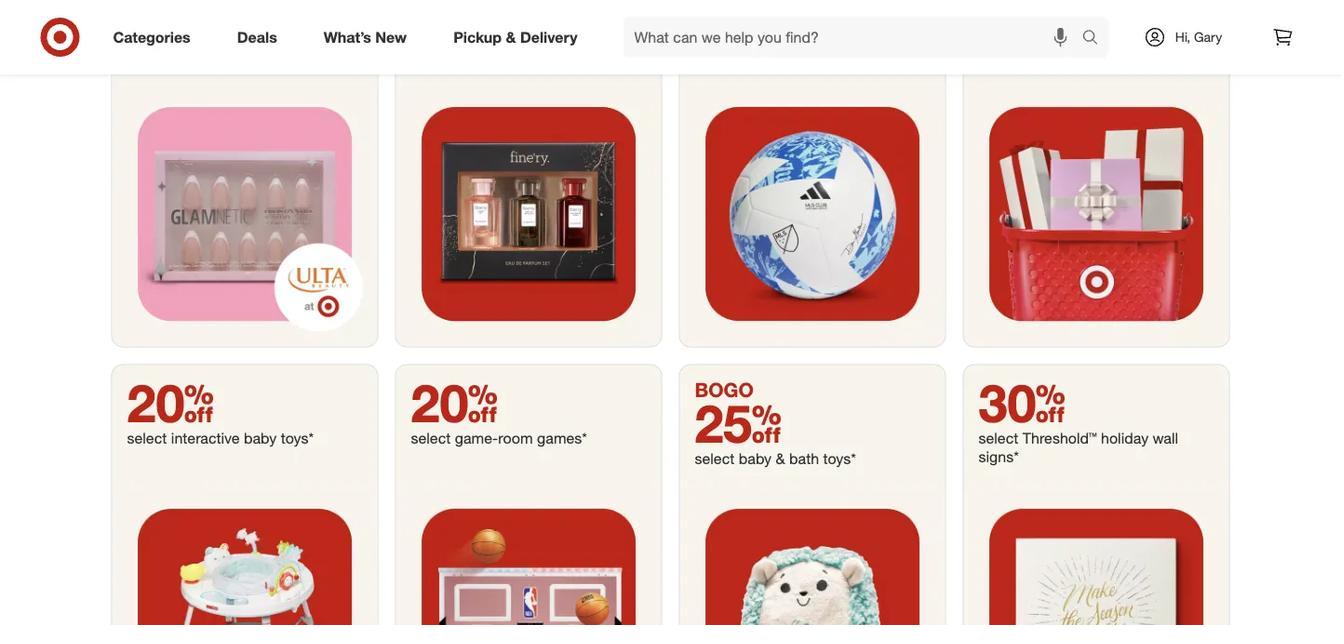 Task type: vqa. For each thing, say whether or not it's contained in the screenshot.
BEAUTY
yes



Task type: describe. For each thing, give the bounding box(es) containing it.
game-
[[455, 430, 498, 448]]

target
[[270, 29, 311, 48]]

bogo
[[695, 379, 754, 402]]

select for select ulta beauty at target products*
[[127, 29, 167, 48]]

categories
[[113, 28, 191, 46]]

What can we help you find? suggestions appear below search field
[[623, 17, 1087, 58]]

select for select baby & bath toys*
[[695, 450, 735, 469]]

select ulta beauty at target products*
[[127, 29, 311, 66]]

adidas
[[695, 9, 741, 27]]

25
[[695, 392, 782, 455]]

toys* for select
[[824, 450, 857, 469]]

wall
[[1153, 430, 1179, 448]]

circle
[[456, 29, 492, 48]]

gary
[[1195, 29, 1223, 45]]

what's
[[324, 28, 371, 46]]

games*
[[537, 430, 587, 448]]

20 for 20 select interactive baby toys*
[[127, 371, 214, 435]]

1 horizontal spatial &
[[776, 450, 785, 469]]

interactive
[[171, 430, 240, 448]]

select for select threshold ™
[[979, 430, 1019, 448]]

select threshold ™
[[979, 430, 1097, 448]]

delivery
[[520, 28, 578, 46]]

products*
[[127, 48, 192, 66]]

at
[[253, 29, 266, 48]]

& inside pickup & delivery link
[[506, 28, 516, 46]]

baby inside 20 select interactive baby toys*
[[244, 430, 277, 448]]

select inside 20 select interactive baby toys*
[[127, 430, 167, 448]]

sports
[[810, 9, 853, 27]]

pickup
[[454, 28, 502, 46]]

select ulta beauty at target products* link
[[112, 0, 378, 347]]

deals
[[237, 28, 277, 46]]

toys* for 20
[[281, 430, 314, 448]]

20 select game-room games*
[[411, 371, 587, 448]]



Task type: locate. For each thing, give the bounding box(es) containing it.
1 horizontal spatial toys*
[[824, 450, 857, 469]]

deals link
[[221, 17, 301, 58]]

select baby & bath toys*
[[695, 450, 857, 469]]

0 vertical spatial toys*
[[281, 430, 314, 448]]

&
[[506, 28, 516, 46], [776, 450, 785, 469]]

1 horizontal spatial baby
[[739, 450, 772, 469]]

toys*
[[281, 430, 314, 448], [824, 450, 857, 469]]

0 horizontal spatial &
[[506, 28, 516, 46]]

1 horizontal spatial 20
[[411, 371, 498, 435]]

ulta
[[171, 29, 198, 48]]

0 horizontal spatial toys*
[[281, 430, 314, 448]]

select up products*
[[127, 29, 167, 48]]

select inside the 20 select game-room games*
[[411, 430, 451, 448]]

20 inside the 20 select game-room games*
[[411, 371, 498, 435]]

1 vertical spatial toys*
[[824, 450, 857, 469]]

select left interactive
[[127, 430, 167, 448]]

adidas inflatable sports balls* link
[[680, 0, 946, 347]]

select left game-
[[411, 430, 451, 448]]

room
[[498, 430, 533, 448]]

select up signs*
[[979, 430, 1019, 448]]

select
[[127, 29, 167, 48], [127, 430, 167, 448], [411, 430, 451, 448], [979, 430, 1019, 448], [695, 450, 735, 469]]

search button
[[1074, 17, 1119, 61]]

what's new
[[324, 28, 407, 46]]

toys* inside 20 select interactive baby toys*
[[281, 430, 314, 448]]

& right pickup
[[506, 28, 516, 46]]

new
[[376, 28, 407, 46]]

toys* right bath
[[824, 450, 857, 469]]

toys* right interactive
[[281, 430, 314, 448]]

balls*
[[857, 9, 893, 27]]

threshold
[[1023, 430, 1089, 448]]

& left bath
[[776, 450, 785, 469]]

signs*
[[979, 448, 1019, 467]]

20 inside 20 select interactive baby toys*
[[127, 371, 214, 435]]

hi,
[[1176, 29, 1191, 45]]

1 vertical spatial baby
[[739, 450, 772, 469]]

what's new link
[[308, 17, 430, 58]]

baby left bath
[[739, 450, 772, 469]]

1 vertical spatial &
[[776, 450, 785, 469]]

hi, gary
[[1176, 29, 1223, 45]]

20 for 20 select game-room games*
[[411, 371, 498, 435]]

baby
[[244, 430, 277, 448], [739, 450, 772, 469]]

0 vertical spatial &
[[506, 28, 516, 46]]

20 select interactive baby toys*
[[127, 371, 314, 448]]

holiday wall signs*
[[979, 430, 1179, 467]]

categories link
[[97, 17, 214, 58]]

0 horizontal spatial baby
[[244, 430, 277, 448]]

adidas inflatable sports balls*
[[695, 9, 893, 27]]

0 vertical spatial baby
[[244, 430, 277, 448]]

1 20 from the left
[[127, 371, 214, 435]]

30
[[979, 371, 1066, 435]]

™
[[1089, 430, 1097, 448]]

circle link
[[396, 0, 662, 347]]

baby right interactive
[[244, 430, 277, 448]]

select down bogo
[[695, 450, 735, 469]]

2 20 from the left
[[411, 371, 498, 435]]

beauty
[[202, 29, 249, 48]]

20
[[127, 371, 214, 435], [411, 371, 498, 435]]

0 horizontal spatial 20
[[127, 371, 214, 435]]

pickup & delivery link
[[438, 17, 601, 58]]

bath
[[790, 450, 819, 469]]

select inside the select ulta beauty at target products*
[[127, 29, 167, 48]]

search
[[1074, 30, 1119, 48]]

holiday
[[1101, 430, 1149, 448]]

inflatable
[[745, 9, 806, 27]]

pickup & delivery
[[454, 28, 578, 46]]



